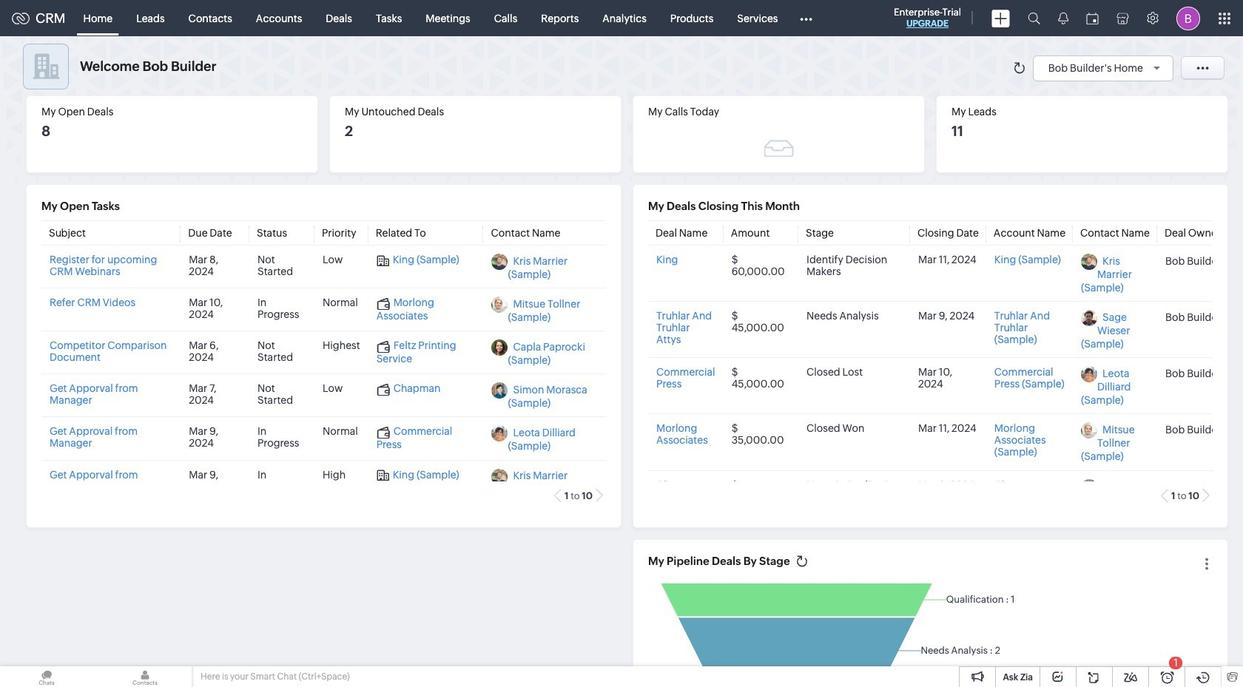 Task type: describe. For each thing, give the bounding box(es) containing it.
chats image
[[0, 667, 93, 688]]

logo image
[[12, 12, 30, 24]]

contacts image
[[98, 667, 192, 688]]

signals element
[[1050, 0, 1078, 36]]

create menu image
[[992, 9, 1010, 27]]

create menu element
[[983, 0, 1019, 36]]

Other Modules field
[[790, 6, 822, 30]]

signals image
[[1058, 12, 1069, 24]]

search image
[[1028, 12, 1041, 24]]



Task type: vqa. For each thing, say whether or not it's contained in the screenshot.
Donette on the top left
no



Task type: locate. For each thing, give the bounding box(es) containing it.
calendar image
[[1087, 12, 1099, 24]]

profile element
[[1168, 0, 1209, 36]]

search element
[[1019, 0, 1050, 36]]

profile image
[[1177, 6, 1201, 30]]



